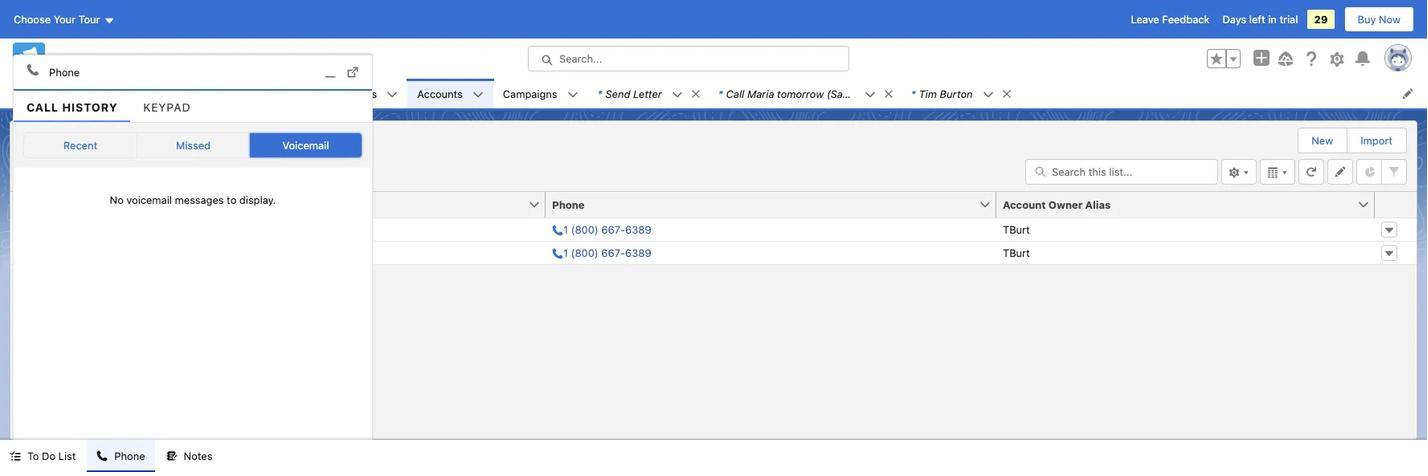 Task type: locate. For each thing, give the bounding box(es) containing it.
text default image
[[27, 63, 39, 76], [690, 88, 701, 99], [472, 89, 484, 100], [567, 89, 578, 100], [166, 451, 177, 462]]

1 vertical spatial phone
[[552, 198, 585, 211]]

1 (800) 667-6389 for 2nd 1 (800) 667-6389 link from the top
[[563, 246, 652, 259]]

0 horizontal spatial account
[[91, 198, 134, 211]]

recently viewed|accounts|list view element
[[10, 121, 1417, 440]]

2 1 (800) 667-6389 from the top
[[563, 246, 652, 259]]

text default image inside to do list "button"
[[10, 451, 21, 462]]

account name
[[91, 198, 166, 211]]

1 horizontal spatial accounts
[[417, 87, 463, 100]]

0 vertical spatial (800)
[[571, 223, 598, 236]]

* left send
[[598, 87, 602, 100]]

2 horizontal spatial *
[[911, 87, 916, 100]]

alias
[[1085, 198, 1111, 211]]

contacts
[[333, 87, 377, 100]]

1 vertical spatial tburt
[[1003, 246, 1030, 259]]

0 vertical spatial 667-
[[601, 223, 625, 236]]

2 (800) from the top
[[571, 246, 598, 259]]

2 6389 from the top
[[625, 246, 652, 259]]

accounts image
[[20, 128, 46, 153]]

text default image inside the notes "button"
[[166, 451, 177, 462]]

call
[[726, 87, 744, 100]]

history
[[62, 100, 118, 114]]

accounts down the call history
[[55, 126, 101, 139]]

leave feedback link
[[1131, 13, 1210, 26]]

home link
[[151, 79, 199, 108]]

account left the owner
[[1003, 198, 1046, 211]]

list item
[[588, 79, 709, 108], [709, 79, 901, 108], [901, 79, 1019, 108]]

phone button
[[546, 192, 979, 217], [87, 440, 155, 472]]

0 vertical spatial accounts
[[417, 87, 463, 100]]

1 vertical spatial 1 (800) 667-6389
[[563, 246, 652, 259]]

to
[[27, 450, 39, 463]]

2 667- from the top
[[601, 246, 625, 259]]

6389
[[625, 223, 652, 236], [625, 246, 652, 259]]

1 vertical spatial 1 (800) 667-6389 link
[[552, 246, 652, 259]]

1 vertical spatial 6389
[[625, 246, 652, 259]]

1 (800) from the top
[[571, 223, 598, 236]]

voicemail
[[282, 139, 329, 152]]

your
[[54, 13, 76, 26]]

1 6389 from the top
[[625, 223, 652, 236]]

1 horizontal spatial phone button
[[546, 192, 979, 217]]

* send letter
[[598, 87, 662, 100]]

0 vertical spatial phone button
[[546, 192, 979, 217]]

667- for 2nd 1 (800) 667-6389 link from the bottom of the recently viewed grid
[[601, 223, 625, 236]]

keypad
[[143, 100, 191, 114]]

account
[[91, 198, 134, 211], [1003, 198, 1046, 211]]

accounts
[[417, 87, 463, 100], [55, 126, 101, 139]]

account inside 'button'
[[1003, 198, 1046, 211]]

list containing home
[[151, 79, 1427, 108]]

buy
[[1358, 13, 1376, 26]]

1 (800) 667-6389 link
[[552, 223, 652, 236], [552, 246, 652, 259]]

text default image up the call
[[27, 63, 39, 76]]

burton
[[940, 87, 973, 100]]

667-
[[601, 223, 625, 236], [601, 246, 625, 259]]

list
[[151, 79, 1427, 108]]

recently
[[55, 138, 116, 155]]

tburt
[[1003, 223, 1030, 236], [1003, 246, 1030, 259]]

None search field
[[1025, 159, 1218, 184]]

0 vertical spatial phone
[[49, 66, 80, 79]]

0 vertical spatial 6389
[[625, 223, 652, 236]]

1 667- from the top
[[601, 223, 625, 236]]

recently viewed
[[55, 138, 170, 155]]

days left in trial
[[1223, 13, 1298, 26]]

cell
[[59, 241, 84, 264]]

display as table image
[[1260, 159, 1295, 184]]

accounts inside accounts list item
[[417, 87, 463, 100]]

3 list item from the left
[[901, 79, 1019, 108]]

campaigns list item
[[493, 79, 588, 108]]

left
[[1249, 13, 1265, 26]]

1 horizontal spatial *
[[718, 87, 723, 100]]

1 vertical spatial 1
[[563, 246, 568, 259]]

*
[[598, 87, 602, 100], [718, 87, 723, 100], [911, 87, 916, 100]]

account left name
[[91, 198, 134, 211]]

chatter link
[[199, 79, 254, 108]]

account for account owner alias
[[1003, 198, 1046, 211]]

phone link
[[14, 55, 372, 90]]

keypad link
[[130, 90, 204, 122]]

notes button
[[156, 440, 222, 472]]

phone
[[49, 66, 80, 79], [552, 198, 585, 211], [114, 450, 145, 463]]

(800)
[[571, 223, 598, 236], [571, 246, 598, 259]]

1 vertical spatial phone button
[[87, 440, 155, 472]]

(sample)
[[827, 87, 871, 100]]

text default image inside the contacts list item
[[387, 89, 398, 100]]

2 list item from the left
[[709, 79, 901, 108]]

1 list item from the left
[[588, 79, 709, 108]]

to do list
[[27, 450, 76, 463]]

1 horizontal spatial account
[[1003, 198, 1046, 211]]

0 vertical spatial tburt
[[1003, 223, 1030, 236]]

campaigns
[[503, 87, 557, 100]]

text default image inside accounts list item
[[472, 89, 484, 100]]

group
[[1207, 49, 1241, 68]]

accounts inside recently viewed|accounts|list view 'element'
[[55, 126, 101, 139]]

1 (800) 667-6389
[[563, 223, 652, 236], [563, 246, 652, 259]]

2 horizontal spatial phone
[[552, 198, 585, 211]]

text default image down search...
[[567, 89, 578, 100]]

0 vertical spatial 1 (800) 667-6389 link
[[552, 223, 652, 236]]

(800) for 2nd 1 (800) 667-6389 link from the top
[[571, 246, 598, 259]]

1 1 from the top
[[563, 223, 568, 236]]

1 1 (800) 667-6389 link from the top
[[552, 223, 652, 236]]

inside
[[55, 85, 93, 101]]

1 * from the left
[[598, 87, 602, 100]]

1 for 2nd 1 (800) 667-6389 link from the top
[[563, 246, 568, 259]]

1 tburt from the top
[[1003, 223, 1030, 236]]

Search Recently Viewed list view. search field
[[1025, 159, 1218, 184]]

tomorrow
[[777, 87, 824, 100]]

1 1 (800) 667-6389 from the top
[[563, 223, 652, 236]]

list view controls image
[[1221, 159, 1257, 184]]

2 vertical spatial phone
[[114, 450, 145, 463]]

0 vertical spatial 1
[[563, 223, 568, 236]]

0 vertical spatial 1 (800) 667-6389
[[563, 223, 652, 236]]

2 account from the left
[[1003, 198, 1046, 211]]

* left the call
[[718, 87, 723, 100]]

2 * from the left
[[718, 87, 723, 100]]

leave
[[1131, 13, 1159, 26]]

0 horizontal spatial phone
[[49, 66, 80, 79]]

send
[[605, 87, 630, 100]]

messages
[[175, 193, 224, 206]]

0 horizontal spatial *
[[598, 87, 602, 100]]

0 horizontal spatial accounts
[[55, 126, 101, 139]]

1 vertical spatial 667-
[[601, 246, 625, 259]]

home
[[160, 87, 189, 100]]

2 1 from the top
[[563, 246, 568, 259]]

tim
[[919, 87, 937, 100]]

account owner alias
[[1003, 198, 1111, 211]]

text default image
[[883, 88, 894, 99], [1001, 88, 1012, 99], [387, 89, 398, 100], [672, 89, 683, 100], [864, 89, 876, 100], [10, 451, 21, 462], [97, 451, 108, 462]]

search... button
[[528, 46, 849, 72]]

* left 'tim' at the right of page
[[911, 87, 916, 100]]

1 account from the left
[[91, 198, 134, 211]]

accounts right the contacts list item
[[417, 87, 463, 100]]

* tim burton
[[911, 87, 973, 100]]

text default image left campaigns
[[472, 89, 484, 100]]

2 1 (800) 667-6389 link from the top
[[552, 246, 652, 259]]

1
[[563, 223, 568, 236], [563, 246, 568, 259]]

1 vertical spatial accounts
[[55, 126, 101, 139]]

owner
[[1048, 198, 1083, 211]]

item number element
[[10, 192, 59, 218]]

call history link
[[14, 90, 130, 122]]

text default image left notes
[[166, 451, 177, 462]]

phone dialog
[[13, 55, 373, 440]]

no voicemail messages to display.
[[110, 193, 276, 206]]

1 horizontal spatial phone
[[114, 450, 145, 463]]

maria
[[747, 87, 774, 100]]

new
[[1312, 134, 1333, 147]]

1 vertical spatial (800)
[[571, 246, 598, 259]]

account inside button
[[91, 198, 134, 211]]

voicemail
[[126, 193, 172, 206]]

3 * from the left
[[911, 87, 916, 100]]

in
[[1268, 13, 1277, 26]]



Task type: vqa. For each thing, say whether or not it's contained in the screenshot.
Leads
yes



Task type: describe. For each thing, give the bounding box(es) containing it.
6389 for 2nd 1 (800) 667-6389 link from the bottom of the recently viewed grid
[[625, 223, 652, 236]]

phone button inside recently viewed grid
[[546, 192, 979, 217]]

leads
[[264, 87, 293, 100]]

to do list button
[[0, 440, 85, 472]]

choose
[[14, 13, 51, 26]]

action element
[[1375, 192, 1417, 218]]

sales
[[97, 85, 131, 101]]

days
[[1223, 13, 1246, 26]]

leads list item
[[254, 79, 324, 108]]

6389 for 2nd 1 (800) 667-6389 link from the top
[[625, 246, 652, 259]]

feedback
[[1162, 13, 1210, 26]]

list
[[58, 450, 76, 463]]

contacts list item
[[324, 79, 408, 108]]

viewed
[[119, 138, 170, 155]]

recent
[[63, 139, 97, 152]]

cell inside recently viewed grid
[[59, 241, 84, 264]]

import button
[[1348, 129, 1405, 153]]

call
[[27, 100, 59, 114]]

notes
[[184, 450, 212, 463]]

667- for 2nd 1 (800) 667-6389 link from the top
[[601, 246, 625, 259]]

campaigns link
[[493, 79, 567, 108]]

account name button
[[84, 192, 528, 217]]

choose your tour button
[[13, 6, 115, 32]]

chatter
[[208, 87, 245, 100]]

contacts link
[[324, 79, 387, 108]]

* for * call maria tomorrow (sample)
[[718, 87, 723, 100]]

search...
[[559, 52, 602, 65]]

buy now
[[1358, 13, 1401, 26]]

letter
[[633, 87, 662, 100]]

accounts list item
[[408, 79, 493, 108]]

* for * send letter
[[598, 87, 602, 100]]

to
[[227, 193, 236, 206]]

new button
[[1299, 129, 1346, 153]]

* for * tim burton
[[911, 87, 916, 100]]

missed
[[176, 139, 211, 152]]

inside sales
[[55, 85, 131, 101]]

now
[[1379, 13, 1401, 26]]

account owner alias button
[[996, 192, 1357, 217]]

phone inside recently viewed grid
[[552, 198, 585, 211]]

phone element
[[546, 192, 1006, 218]]

account name element
[[84, 192, 555, 218]]

1 (800) 667-6389 for 2nd 1 (800) 667-6389 link from the bottom of the recently viewed grid
[[563, 223, 652, 236]]

action image
[[1375, 192, 1417, 217]]

* call maria tomorrow (sample)
[[718, 87, 871, 100]]

accounts link
[[408, 79, 472, 108]]

2 tburt from the top
[[1003, 246, 1030, 259]]

(800) for 2nd 1 (800) 667-6389 link from the bottom of the recently viewed grid
[[571, 223, 598, 236]]

choose your tour
[[14, 13, 100, 26]]

name
[[136, 198, 166, 211]]

text default image inside phone link
[[27, 63, 39, 76]]

buy now button
[[1344, 6, 1414, 32]]

no
[[110, 193, 124, 206]]

display.
[[239, 193, 276, 206]]

trial
[[1280, 13, 1298, 26]]

1 for 2nd 1 (800) 667-6389 link from the bottom of the recently viewed grid
[[563, 223, 568, 236]]

text default image inside campaigns list item
[[567, 89, 578, 100]]

phone inside dialog
[[49, 66, 80, 79]]

call history
[[27, 100, 118, 114]]

do
[[42, 450, 55, 463]]

item number image
[[10, 192, 59, 217]]

tour
[[78, 13, 100, 26]]

account for account name
[[91, 198, 134, 211]]

leave feedback
[[1131, 13, 1210, 26]]

import
[[1361, 134, 1393, 147]]

account owner alias element
[[996, 192, 1384, 218]]

29
[[1314, 13, 1328, 26]]

leads link
[[254, 79, 303, 108]]

text default image down the search... button at the top of page
[[690, 88, 701, 99]]

0 horizontal spatial phone button
[[87, 440, 155, 472]]

recently viewed grid
[[10, 192, 1417, 265]]



